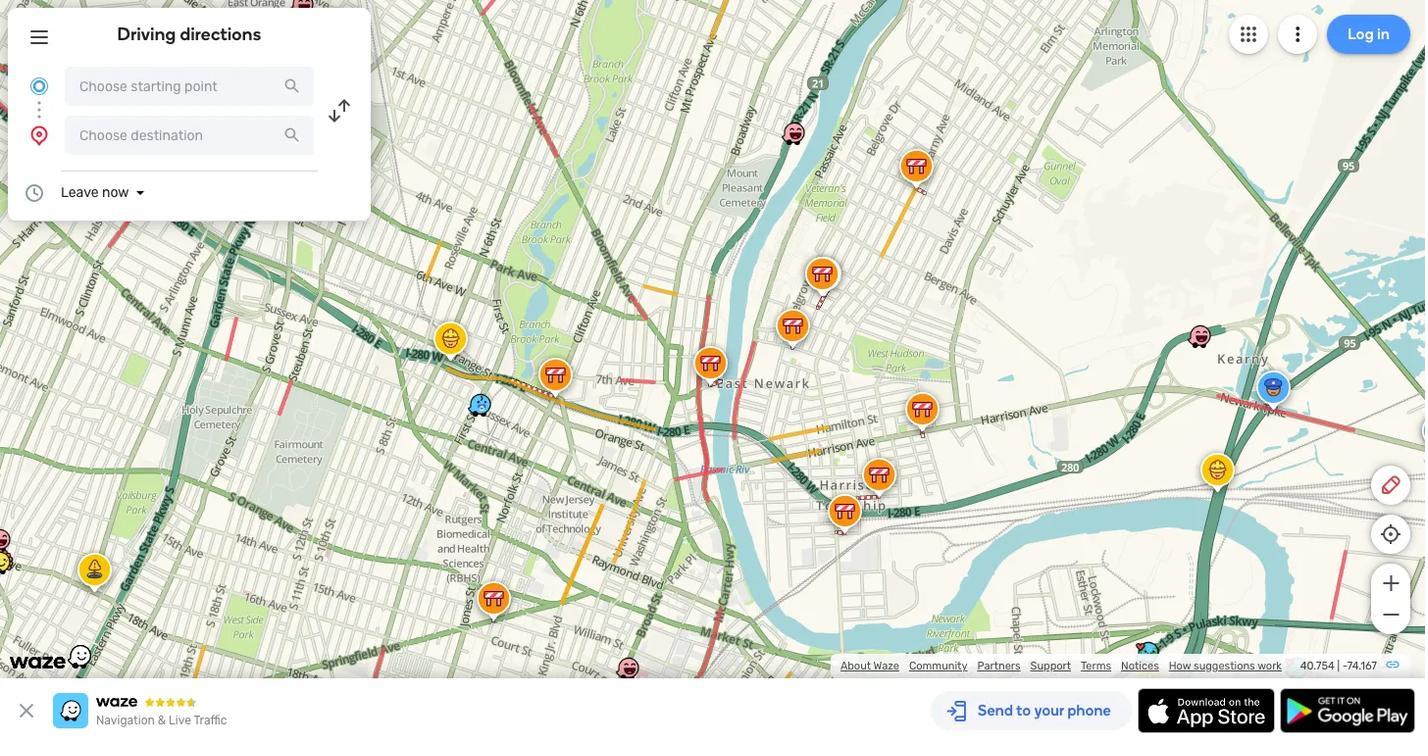 Task type: vqa. For each thing, say whether or not it's contained in the screenshot.
the right 00:00
no



Task type: locate. For each thing, give the bounding box(es) containing it.
Choose destination text field
[[65, 116, 314, 155]]

about waze link
[[841, 660, 899, 673]]

leave
[[61, 184, 99, 201]]

-
[[1343, 660, 1347, 673]]

support
[[1031, 660, 1071, 673]]

current location image
[[27, 75, 51, 98]]

community link
[[909, 660, 968, 673]]

x image
[[15, 699, 38, 723]]

Choose starting point text field
[[65, 67, 314, 106]]

74.167
[[1347, 660, 1377, 673]]

location image
[[27, 124, 51, 147]]

how
[[1169, 660, 1191, 673]]

notices
[[1121, 660, 1159, 673]]

notices link
[[1121, 660, 1159, 673]]

directions
[[180, 24, 261, 45]]

terms link
[[1081, 660, 1111, 673]]

navigation & live traffic
[[96, 714, 227, 728]]

driving
[[117, 24, 176, 45]]

terms
[[1081, 660, 1111, 673]]

community
[[909, 660, 968, 673]]

zoom out image
[[1379, 603, 1403, 627]]

&
[[158, 714, 166, 728]]



Task type: describe. For each thing, give the bounding box(es) containing it.
waze
[[874, 660, 899, 673]]

pencil image
[[1379, 474, 1403, 497]]

partners link
[[977, 660, 1021, 673]]

link image
[[1385, 657, 1401, 673]]

driving directions
[[117, 24, 261, 45]]

work
[[1258, 660, 1282, 673]]

about waze community partners support terms notices how suggestions work
[[841, 660, 1282, 673]]

live
[[169, 714, 191, 728]]

zoom in image
[[1379, 572, 1403, 595]]

clock image
[[23, 181, 46, 205]]

now
[[102, 184, 129, 201]]

40.754
[[1300, 660, 1335, 673]]

about
[[841, 660, 871, 673]]

partners
[[977, 660, 1021, 673]]

leave now
[[61, 184, 129, 201]]

how suggestions work link
[[1169, 660, 1282, 673]]

40.754 | -74.167
[[1300, 660, 1377, 673]]

suggestions
[[1194, 660, 1255, 673]]

support link
[[1031, 660, 1071, 673]]

|
[[1337, 660, 1340, 673]]

traffic
[[194, 714, 227, 728]]

navigation
[[96, 714, 155, 728]]



